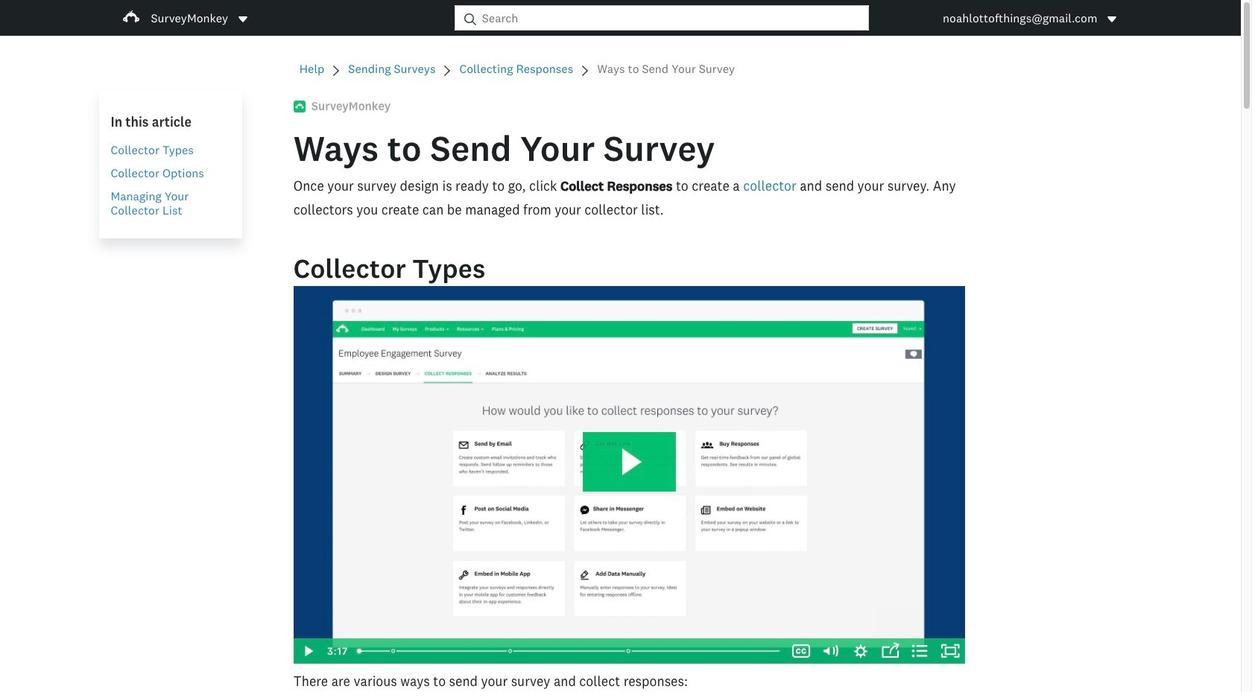 Task type: vqa. For each thing, say whether or not it's contained in the screenshot.
Open icon
yes



Task type: locate. For each thing, give the bounding box(es) containing it.
search image
[[464, 13, 476, 25]]

playbar slider
[[348, 639, 787, 664]]

chapter markers toolbar
[[359, 639, 779, 664]]

Search text field
[[476, 6, 869, 30]]

open image
[[1108, 16, 1117, 22]]

open image
[[237, 13, 249, 25], [1107, 13, 1119, 25], [239, 16, 248, 22]]



Task type: describe. For each thing, give the bounding box(es) containing it.
video element
[[294, 286, 966, 664]]

search image
[[464, 13, 476, 25]]



